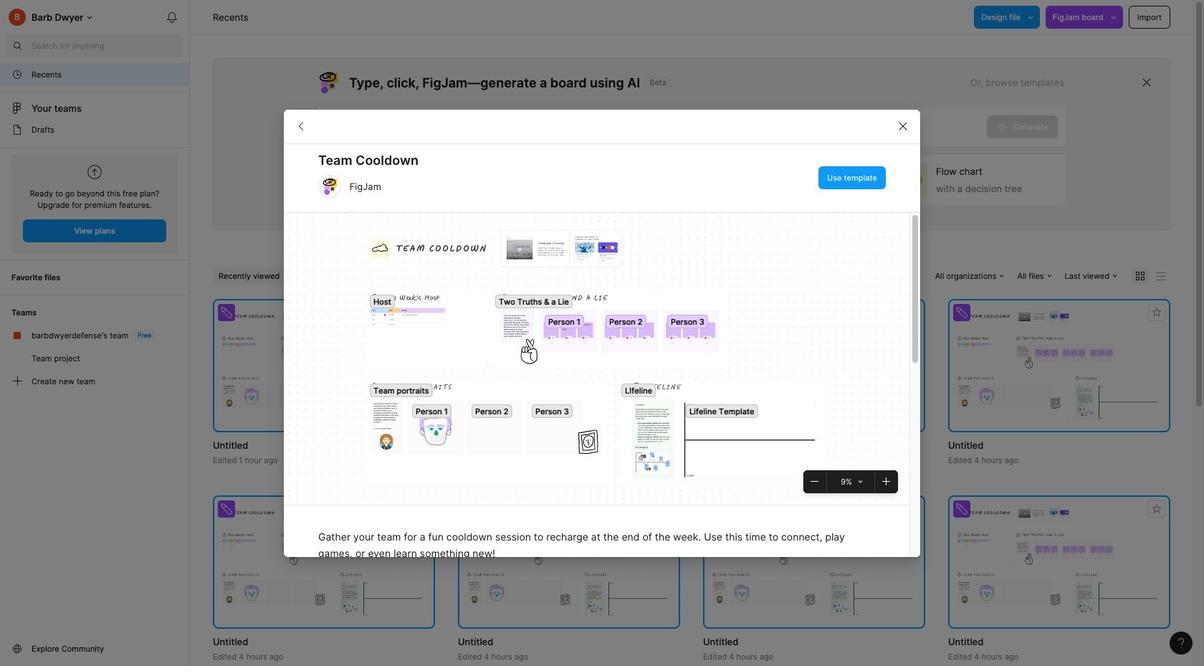 Task type: describe. For each thing, give the bounding box(es) containing it.
bell 32 image
[[161, 6, 184, 29]]

page 16 image
[[11, 124, 23, 136]]

Ex: A weekly team meeting, starting with an ice breaker field
[[317, 107, 987, 147]]



Task type: locate. For each thing, give the bounding box(es) containing it.
dialog
[[284, 109, 921, 666]]

file thumbnail image
[[220, 308, 428, 423], [465, 308, 673, 423], [711, 308, 918, 423], [956, 308, 1164, 423], [220, 505, 428, 620], [465, 505, 673, 620], [711, 505, 918, 620], [956, 505, 1164, 620]]

select zoom level image
[[859, 479, 863, 484]]

Search for anything text field
[[32, 40, 184, 52]]

community 16 image
[[11, 643, 23, 655]]

recent 16 image
[[11, 69, 23, 80]]

search 32 image
[[6, 34, 29, 57]]



Task type: vqa. For each thing, say whether or not it's contained in the screenshot.
community 16 image
yes



